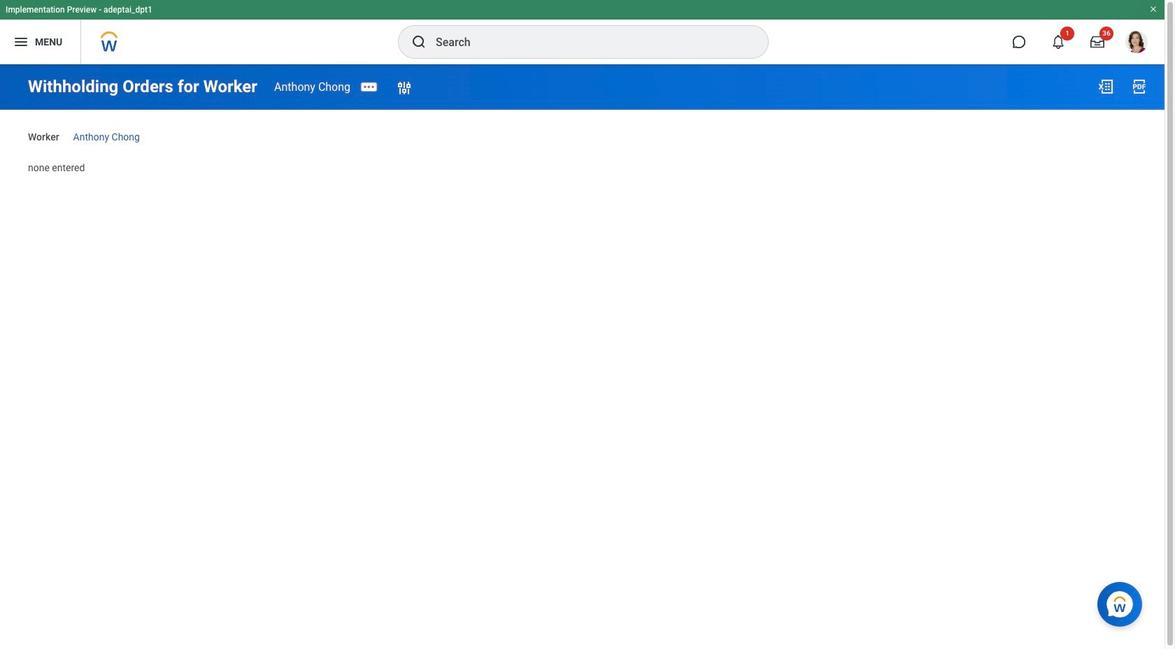 Task type: locate. For each thing, give the bounding box(es) containing it.
main content
[[0, 64, 1165, 187]]

banner
[[0, 0, 1165, 64]]

profile logan mcneil image
[[1126, 31, 1148, 56]]



Task type: vqa. For each thing, say whether or not it's contained in the screenshot.
notifications large Icon on the right top
yes



Task type: describe. For each thing, give the bounding box(es) containing it.
notifications large image
[[1052, 35, 1065, 49]]

close environment banner image
[[1149, 5, 1158, 13]]

change selection image
[[396, 80, 413, 97]]

view printable version (pdf) image
[[1131, 78, 1148, 95]]

Search Workday  search field
[[436, 27, 739, 57]]

export to excel image
[[1098, 78, 1114, 95]]

inbox large image
[[1091, 35, 1105, 49]]

search image
[[411, 34, 427, 50]]

justify image
[[13, 34, 29, 50]]



